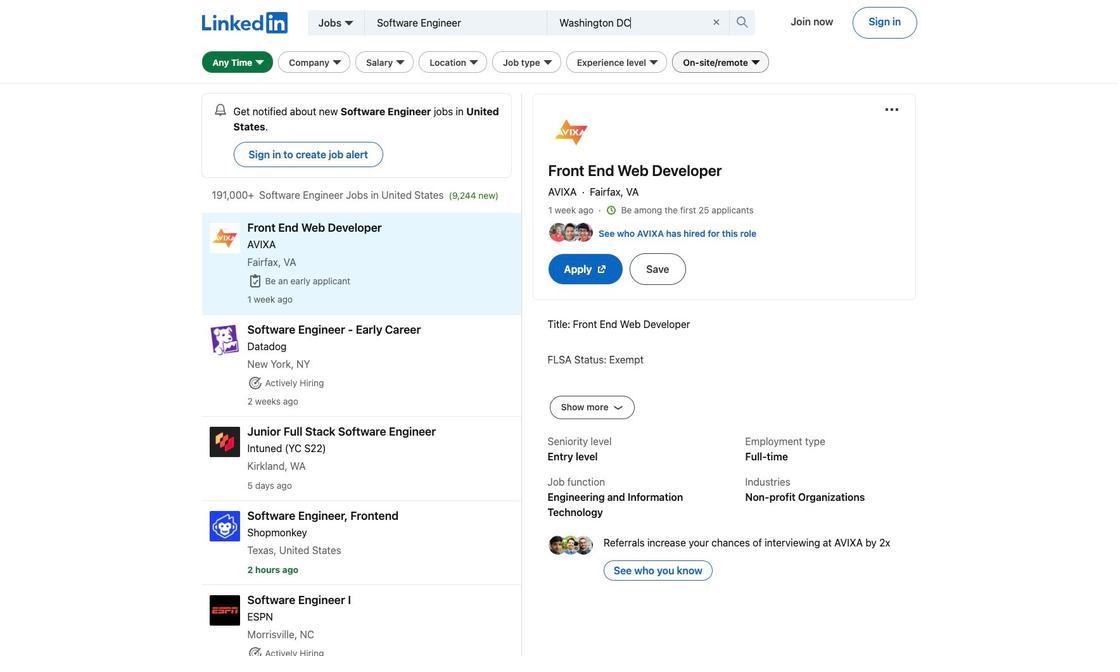 Task type: locate. For each thing, give the bounding box(es) containing it.
primary element
[[202, 0, 917, 48]]

1 vertical spatial svg image
[[248, 376, 263, 391]]

Search job titles or companies search field
[[375, 16, 527, 30]]

svg image
[[248, 274, 263, 289], [248, 376, 263, 391]]

main content
[[202, 94, 522, 657]]

0 vertical spatial svg image
[[248, 274, 263, 289]]

None search field
[[365, 10, 756, 35]]

0 horizontal spatial svg image
[[248, 646, 263, 657]]

avixa image
[[549, 110, 594, 155]]

1 svg image from the top
[[248, 274, 263, 289]]

svg image
[[597, 264, 607, 274], [248, 646, 263, 657]]

1 vertical spatial svg image
[[248, 646, 263, 657]]

0 vertical spatial svg image
[[597, 264, 607, 274]]



Task type: describe. For each thing, give the bounding box(es) containing it.
none search field inside primary element
[[365, 10, 756, 35]]

Location search field
[[558, 16, 710, 30]]

1 horizontal spatial svg image
[[597, 264, 607, 274]]

clock image
[[606, 205, 617, 216]]

2 svg image from the top
[[248, 376, 263, 391]]



Task type: vqa. For each thing, say whether or not it's contained in the screenshot.
search box
yes



